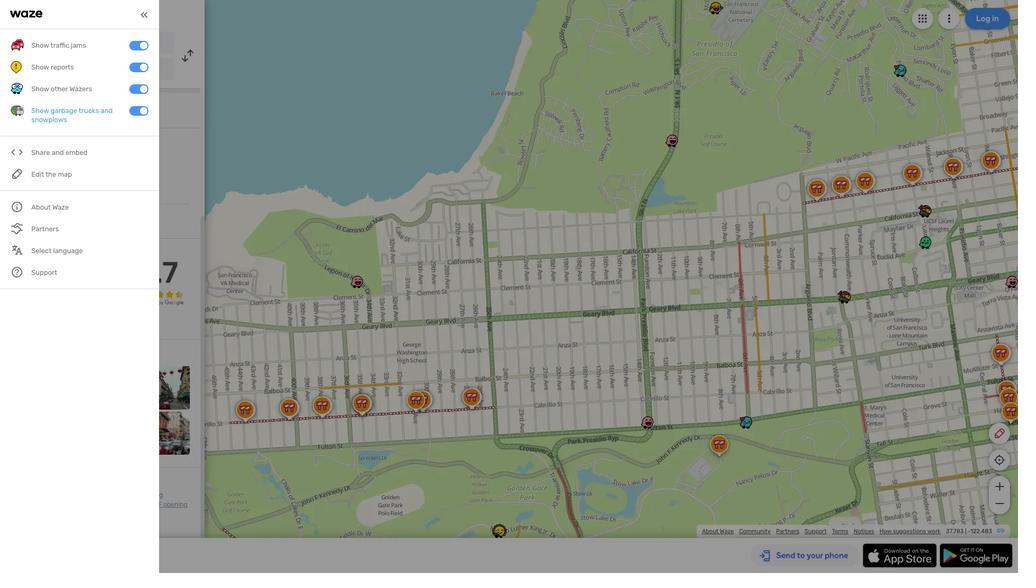 Task type: locate. For each thing, give the bounding box(es) containing it.
1 horizontal spatial francisco,
[[93, 66, 123, 74]]

0 vertical spatial directions
[[97, 8, 141, 20]]

1 horizontal spatial san
[[39, 39, 52, 48]]

0 horizontal spatial directions
[[11, 501, 40, 508]]

chinatown, down driving
[[119, 501, 153, 508]]

0 horizontal spatial ca,
[[63, 154, 75, 163]]

san left francisco
[[39, 39, 52, 48]]

directions up 'hours'
[[11, 501, 40, 508]]

2 vertical spatial san
[[11, 154, 24, 163]]

1 vertical spatial sf
[[154, 501, 162, 508]]

chinatown,
[[98, 491, 132, 499], [119, 501, 153, 508]]

122.483
[[971, 528, 993, 535]]

sf down driving
[[154, 501, 162, 508]]

suggestions
[[893, 528, 927, 535]]

francisco
[[54, 39, 87, 48]]

usa right 'and'
[[76, 154, 91, 163]]

chinatown, inside chinatown, sf opening hours
[[119, 501, 153, 508]]

37.783
[[947, 528, 964, 535]]

1 vertical spatial chinatown,
[[119, 501, 153, 508]]

driving
[[143, 491, 163, 499]]

starting point button
[[11, 110, 57, 127]]

0 vertical spatial chinatown,
[[98, 491, 132, 499]]

1 horizontal spatial usa
[[136, 66, 149, 74]]

|
[[966, 528, 967, 535]]

waze
[[720, 528, 734, 535]]

0 horizontal spatial san
[[11, 154, 24, 163]]

chinatown, for driving
[[98, 491, 132, 499]]

1 vertical spatial francisco,
[[26, 154, 61, 163]]

2
[[11, 286, 15, 295]]

starting
[[11, 110, 38, 119]]

chinatown san francisco, ca, usa
[[39, 65, 149, 74], [11, 140, 91, 163]]

starting point
[[11, 110, 57, 119]]

chinatown down starting point button
[[11, 140, 67, 153]]

chinatown down san francisco
[[39, 65, 76, 74]]

ca,
[[125, 66, 135, 74], [63, 154, 75, 163]]

notices
[[854, 528, 875, 535]]

ca, down san francisco button
[[125, 66, 135, 74]]

san left the 'share'
[[11, 154, 24, 163]]

about waze link
[[702, 528, 734, 535]]

usa down san francisco button
[[136, 66, 149, 74]]

how
[[880, 528, 892, 535]]

location image
[[11, 63, 23, 75]]

san francisco button
[[31, 32, 174, 53]]

chinatown, inside the chinatown, sf driving directions
[[98, 491, 132, 499]]

san down francisco
[[80, 66, 91, 74]]

francisco, right code "icon"
[[26, 154, 61, 163]]

1 vertical spatial directions
[[11, 501, 40, 508]]

community
[[740, 528, 771, 535]]

2 horizontal spatial san
[[80, 66, 91, 74]]

sf inside the chinatown, sf driving directions
[[134, 491, 141, 499]]

chinatown, sf opening hours link
[[11, 501, 188, 518]]

directions up san francisco button
[[97, 8, 141, 20]]

usa
[[136, 66, 149, 74], [76, 154, 91, 163]]

review
[[11, 247, 35, 256]]

directions
[[97, 8, 141, 20], [11, 501, 40, 508]]

about waze community partners support terms notices how suggestions work
[[702, 528, 941, 535]]

0 vertical spatial usa
[[136, 66, 149, 74]]

zoom in image
[[993, 480, 1007, 493]]

chinatown, for opening
[[119, 501, 153, 508]]

partners link
[[776, 528, 800, 535]]

chinatown inside chinatown san francisco, ca, usa
[[11, 140, 67, 153]]

0 vertical spatial san
[[39, 39, 52, 48]]

1 horizontal spatial directions
[[97, 8, 141, 20]]

embed
[[65, 149, 88, 157]]

1 horizontal spatial ca,
[[125, 66, 135, 74]]

sf left driving
[[134, 491, 141, 499]]

san
[[39, 39, 52, 48], [80, 66, 91, 74], [11, 154, 24, 163]]

and
[[52, 149, 64, 157]]

4.7
[[136, 255, 178, 290]]

sf for driving
[[134, 491, 141, 499]]

1 vertical spatial san
[[80, 66, 91, 74]]

sf for opening
[[154, 501, 162, 508]]

-
[[968, 528, 971, 535]]

0 horizontal spatial francisco,
[[26, 154, 61, 163]]

sf
[[134, 491, 141, 499], [154, 501, 162, 508]]

sf inside chinatown, sf opening hours
[[154, 501, 162, 508]]

chinatown, sf driving directions
[[11, 491, 163, 508]]

0 vertical spatial sf
[[134, 491, 141, 499]]

francisco,
[[93, 66, 123, 74], [26, 154, 61, 163]]

1 horizontal spatial sf
[[154, 501, 162, 508]]

1 vertical spatial chinatown
[[11, 140, 67, 153]]

opening
[[164, 501, 188, 508]]

americanchinatown.com
[[32, 216, 117, 225]]

ca, right the 'share'
[[63, 154, 75, 163]]

chinatown, up chinatown, sf opening hours link
[[98, 491, 132, 499]]

chinatown
[[39, 65, 76, 74], [11, 140, 67, 153]]

0 vertical spatial ca,
[[125, 66, 135, 74]]

0 horizontal spatial sf
[[134, 491, 141, 499]]

francisco, down san francisco button
[[93, 66, 123, 74]]

zoom out image
[[993, 497, 1007, 510]]

4
[[11, 269, 15, 278]]

san francisco
[[39, 39, 87, 48]]

1 vertical spatial usa
[[76, 154, 91, 163]]



Task type: describe. For each thing, give the bounding box(es) containing it.
review summary
[[11, 247, 70, 256]]

link image
[[997, 526, 1005, 535]]

5
[[11, 261, 15, 270]]

0 vertical spatial chinatown
[[39, 65, 76, 74]]

destination button
[[73, 110, 113, 128]]

about
[[702, 528, 719, 535]]

destination
[[73, 110, 113, 119]]

code image
[[11, 146, 24, 159]]

notices link
[[854, 528, 875, 535]]

driving directions
[[63, 8, 141, 20]]

terms
[[832, 528, 849, 535]]

0 vertical spatial chinatown san francisco, ca, usa
[[39, 65, 149, 74]]

point
[[40, 110, 57, 119]]

driving
[[63, 8, 95, 20]]

chinatown, sf opening hours
[[11, 501, 188, 518]]

1 vertical spatial chinatown san francisco, ca, usa
[[11, 140, 91, 163]]

support
[[805, 528, 827, 535]]

image 8 of chinatown, sf image
[[147, 412, 190, 455]]

work
[[928, 528, 941, 535]]

support link
[[805, 528, 827, 535]]

share and embed
[[31, 149, 88, 157]]

pencil image
[[994, 427, 1006, 440]]

summary
[[37, 247, 70, 256]]

san inside button
[[39, 39, 52, 48]]

5 4 3 2
[[11, 261, 15, 295]]

hours
[[11, 510, 28, 518]]

directions inside the chinatown, sf driving directions
[[11, 501, 40, 508]]

share
[[31, 149, 50, 157]]

terms link
[[832, 528, 849, 535]]

chinatown, sf driving directions link
[[11, 491, 163, 508]]

partners
[[776, 528, 800, 535]]

image 4 of chinatown, sf image
[[147, 366, 190, 409]]

computer image
[[11, 215, 23, 228]]

1 vertical spatial ca,
[[63, 154, 75, 163]]

how suggestions work link
[[880, 528, 941, 535]]

0 vertical spatial francisco,
[[93, 66, 123, 74]]

americanchinatown.com link
[[32, 216, 117, 225]]

share and embed link
[[11, 142, 149, 164]]

3
[[11, 278, 15, 287]]

0 horizontal spatial usa
[[76, 154, 91, 163]]

community link
[[740, 528, 771, 535]]

current location image
[[11, 36, 23, 49]]

37.783 | -122.483
[[947, 528, 993, 535]]



Task type: vqa. For each thing, say whether or not it's contained in the screenshot.
rightmost Francisco,
yes



